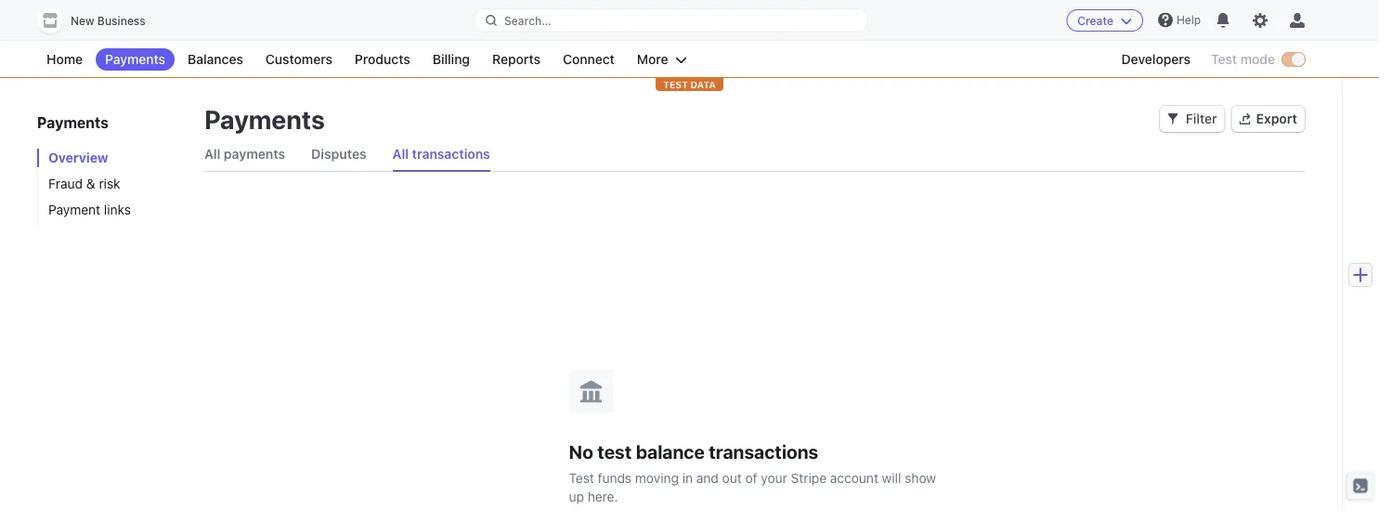 Task type: describe. For each thing, give the bounding box(es) containing it.
test data
[[663, 79, 716, 90]]

fraud & risk link
[[37, 175, 186, 193]]

of
[[745, 470, 758, 485]]

help button
[[1151, 5, 1208, 35]]

disputes
[[311, 146, 367, 162]]

products link
[[345, 48, 420, 71]]

and
[[697, 470, 719, 485]]

create button
[[1067, 9, 1143, 32]]

all for all payments
[[204, 146, 220, 162]]

search…
[[504, 14, 551, 27]]

more button
[[628, 48, 696, 71]]

no
[[569, 441, 593, 463]]

payments up overview at the top left of page
[[37, 114, 109, 131]]

show
[[905, 470, 936, 485]]

overview link
[[37, 149, 186, 167]]

all for all transactions
[[393, 146, 409, 162]]

payments
[[224, 146, 285, 162]]

balance
[[636, 441, 705, 463]]

out
[[722, 470, 742, 485]]

mode
[[1241, 52, 1275, 67]]

links
[[104, 202, 131, 217]]

payments inside payments link
[[105, 52, 165, 67]]

tab list containing all payments
[[204, 137, 1305, 172]]

new
[[71, 14, 94, 27]]

fraud & risk
[[48, 176, 120, 191]]

export
[[1256, 111, 1298, 126]]

0 vertical spatial transactions
[[412, 146, 490, 162]]

fraud
[[48, 176, 83, 191]]

stripe
[[791, 470, 827, 485]]

moving
[[635, 470, 679, 485]]

disputes link
[[311, 137, 367, 171]]

all transactions link
[[393, 137, 490, 171]]

test inside no test balance transactions test funds moving in and out of your stripe account will show up here.
[[569, 470, 594, 485]]

funds
[[598, 470, 632, 485]]

in
[[682, 470, 693, 485]]

data
[[691, 79, 716, 90]]

your
[[761, 470, 788, 485]]

will
[[882, 470, 901, 485]]

all payments link
[[204, 137, 285, 171]]

help
[[1177, 13, 1201, 26]]

overview
[[48, 150, 108, 165]]

payment links
[[48, 202, 131, 217]]

export button
[[1232, 106, 1305, 132]]

connect
[[563, 52, 615, 67]]



Task type: vqa. For each thing, say whether or not it's contained in the screenshot.
first the Shortcuts element from the top of the page
no



Task type: locate. For each thing, give the bounding box(es) containing it.
1 vertical spatial transactions
[[709, 441, 818, 463]]

filter button
[[1160, 106, 1225, 132]]

payment links link
[[37, 201, 186, 219]]

here.
[[588, 489, 618, 504]]

filter
[[1186, 111, 1217, 126]]

new business button
[[37, 7, 164, 33]]

business
[[97, 14, 146, 27]]

transactions
[[412, 146, 490, 162], [709, 441, 818, 463]]

test mode
[[1211, 52, 1275, 67]]

account
[[830, 470, 879, 485]]

1 horizontal spatial test
[[1211, 52, 1237, 67]]

1 horizontal spatial all
[[393, 146, 409, 162]]

payments up payments
[[204, 104, 325, 134]]

0 vertical spatial test
[[1211, 52, 1237, 67]]

developers link
[[1112, 48, 1200, 71]]

more
[[637, 52, 668, 67]]

customers
[[266, 52, 332, 67]]

transactions inside no test balance transactions test funds moving in and out of your stripe account will show up here.
[[709, 441, 818, 463]]

customers link
[[256, 48, 342, 71]]

payments
[[105, 52, 165, 67], [204, 104, 325, 134], [37, 114, 109, 131]]

payment
[[48, 202, 100, 217]]

2 all from the left
[[393, 146, 409, 162]]

test left mode on the top of the page
[[1211, 52, 1237, 67]]

home
[[46, 52, 83, 67]]

test
[[1211, 52, 1237, 67], [569, 470, 594, 485]]

test
[[663, 79, 688, 90]]

products
[[355, 52, 410, 67]]

1 vertical spatial test
[[569, 470, 594, 485]]

reports link
[[483, 48, 550, 71]]

risk
[[99, 176, 120, 191]]

developers
[[1122, 52, 1191, 67]]

balances
[[188, 52, 243, 67]]

payments link
[[96, 48, 175, 71]]

1 horizontal spatial transactions
[[709, 441, 818, 463]]

create
[[1078, 14, 1114, 27]]

svg image
[[1168, 113, 1179, 125]]

billing
[[433, 52, 470, 67]]

up
[[569, 489, 584, 504]]

payments down business
[[105, 52, 165, 67]]

all payments
[[204, 146, 285, 162]]

all right disputes
[[393, 146, 409, 162]]

test
[[598, 441, 632, 463]]

home link
[[37, 48, 92, 71]]

all
[[204, 146, 220, 162], [393, 146, 409, 162]]

billing link
[[423, 48, 479, 71]]

test up 'up'
[[569, 470, 594, 485]]

Search… text field
[[475, 9, 868, 32]]

no test balance transactions test funds moving in and out of your stripe account will show up here.
[[569, 441, 936, 504]]

0 horizontal spatial test
[[569, 470, 594, 485]]

0 horizontal spatial all
[[204, 146, 220, 162]]

all left payments
[[204, 146, 220, 162]]

balances link
[[178, 48, 253, 71]]

tab list
[[204, 137, 1305, 172]]

connect link
[[554, 48, 624, 71]]

Search… search field
[[475, 9, 868, 32]]

1 all from the left
[[204, 146, 220, 162]]

all transactions
[[393, 146, 490, 162]]

new business
[[71, 14, 146, 27]]

0 horizontal spatial transactions
[[412, 146, 490, 162]]

&
[[86, 176, 95, 191]]

reports
[[492, 52, 541, 67]]



